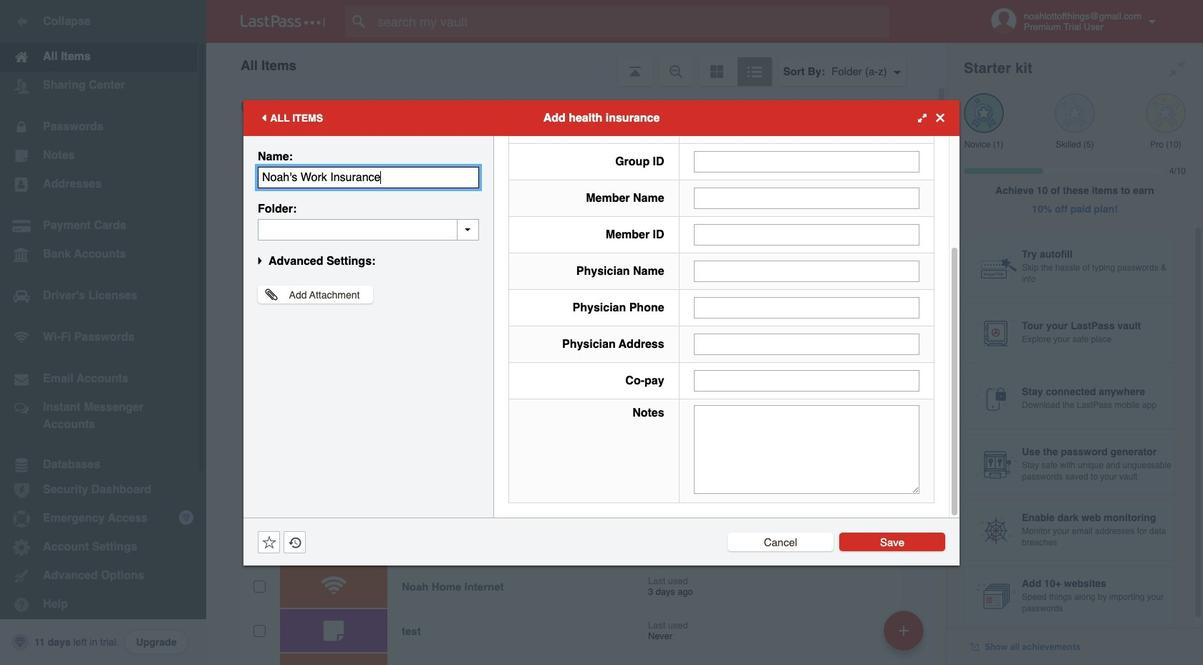 Task type: describe. For each thing, give the bounding box(es) containing it.
new item image
[[899, 626, 909, 636]]

lastpass image
[[241, 15, 325, 28]]

new item navigation
[[879, 607, 933, 666]]

vault options navigation
[[206, 43, 947, 86]]

Search search field
[[345, 6, 918, 37]]



Task type: locate. For each thing, give the bounding box(es) containing it.
dialog
[[244, 0, 960, 566]]

None text field
[[258, 167, 479, 188], [694, 187, 920, 209], [258, 219, 479, 240], [694, 224, 920, 245], [694, 333, 920, 355], [694, 370, 920, 392], [694, 405, 920, 494], [258, 167, 479, 188], [694, 187, 920, 209], [258, 219, 479, 240], [694, 224, 920, 245], [694, 333, 920, 355], [694, 370, 920, 392], [694, 405, 920, 494]]

main navigation navigation
[[0, 0, 206, 666]]

None text field
[[694, 151, 920, 172], [694, 260, 920, 282], [694, 297, 920, 318], [694, 151, 920, 172], [694, 260, 920, 282], [694, 297, 920, 318]]

search my vault text field
[[345, 6, 918, 37]]



